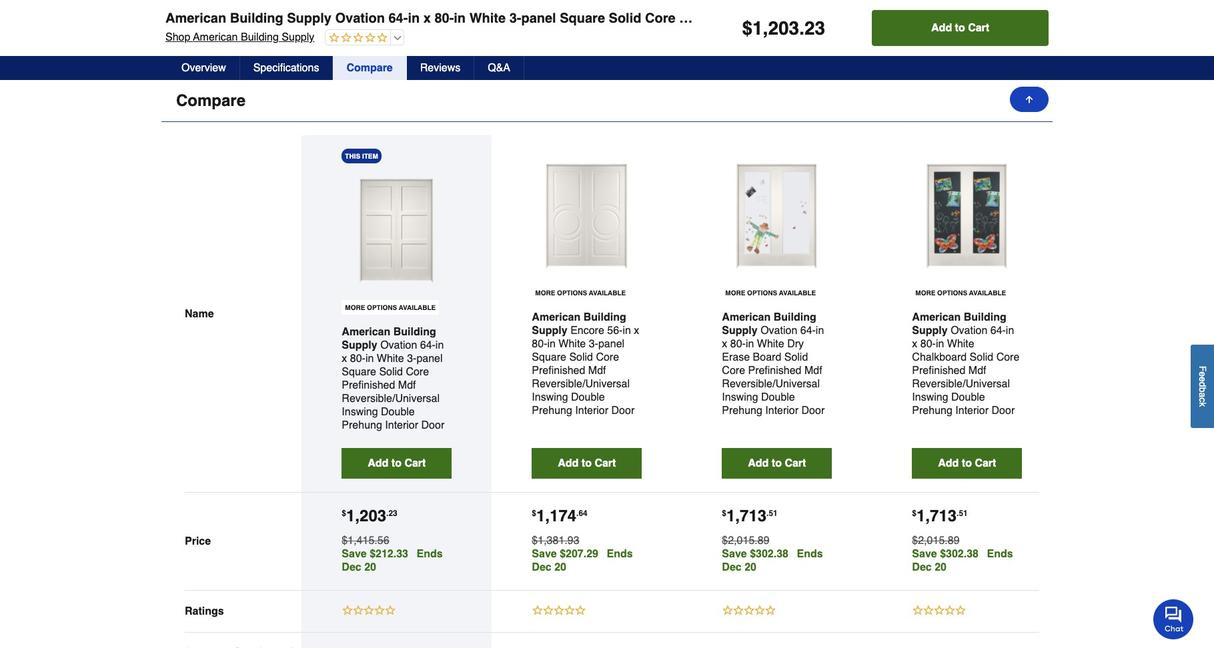 Task type: locate. For each thing, give the bounding box(es) containing it.
american for ovation 64-in x 80-in white 3-panel square solid core prefinished mdf reversible/universal inswing double prehung interior door
[[342, 327, 391, 339]]

inswing inside ovation 64-in x 80-in white dry erase board solid core prefinished mdf reversible/universal inswing double prehung interior door
[[722, 392, 759, 404]]

available
[[589, 289, 626, 297], [779, 289, 816, 297], [970, 289, 1007, 297], [399, 304, 436, 312]]

more
[[536, 289, 556, 297], [726, 289, 746, 297], [916, 289, 936, 297], [345, 304, 365, 312]]

white for ovation 64-in x 80-in white 3-panel square solid core prefinished mdf reversible/universal inswing double prehung interior door
[[377, 353, 404, 365]]

0 horizontal spatial $2,015.89
[[722, 535, 770, 548]]

options for encore 56-in x 80-in white 3-panel square solid core prefinished mdf reversible/universal inswing double prehung interior door
[[557, 289, 587, 297]]

2 20 from the left
[[555, 562, 567, 574]]

cart for ovation 64-in x 80-in white dry erase board solid core prefinished mdf reversible/universal inswing double prehung interior door
[[785, 458, 807, 470]]

options for ovation 64-in x 80-in white dry erase board solid core prefinished mdf reversible/universal inswing double prehung interior door
[[748, 289, 778, 297]]

80- for ovation 64-in x 80-in white 3-panel square solid core prefinished mdf reversible/universal inswing double prehung interior door
[[350, 353, 366, 365]]

1 vertical spatial compare
[[176, 92, 246, 110]]

0 horizontal spatial 1,713
[[727, 507, 767, 526]]

more options available cell for dry
[[722, 286, 820, 301]]

white for ovation 64-in x 80-in white dry erase board solid core prefinished mdf reversible/universal inswing double prehung interior door
[[757, 339, 785, 351]]

door inside ovation 64-in x 80-in white dry erase board solid core prefinished mdf reversible/universal inswing double prehung interior door
[[802, 405, 825, 417]]

solid inside ovation 64-in x 80-in white dry erase board solid core prefinished mdf reversible/universal inswing double prehung interior door
[[785, 352, 808, 364]]

panel
[[522, 11, 556, 26], [599, 339, 625, 351], [417, 353, 443, 365]]

interior for ovation 64-in x 80-in white dry erase board solid core prefinished mdf reversible/universal inswing double prehung interior door
[[766, 405, 799, 417]]

to for encore 56-in x 80-in white 3-panel square solid core prefinished mdf reversible/universal inswing double prehung interior door
[[582, 458, 592, 470]]

0 vertical spatial panel
[[522, 11, 556, 26]]

q&a button
[[475, 56, 525, 80]]

add to cart for encore 56-in x 80-in white 3-panel square solid core prefinished mdf reversible/universal inswing double prehung interior door
[[558, 458, 616, 470]]

american building supply for ovation 64-in x 80-in white chalkboard solid core prefinished mdf reversible/universal inswing double prehung interior door
[[913, 312, 1007, 337]]

american building supply for ovation 64-in x 80-in white dry erase board solid core prefinished mdf reversible/universal inswing double prehung interior door
[[722, 312, 817, 337]]

2 horizontal spatial panel
[[599, 339, 625, 351]]

1 e from the top
[[1198, 372, 1209, 377]]

0 vertical spatial 3-
[[510, 11, 522, 26]]

american up the ovation 64-in x 80-in white 3-panel square solid core prefinished mdf reversible/universal inswing double prehung interior door
[[342, 327, 391, 339]]

add to cart for ovation 64-in x 80-in white dry erase board solid core prefinished mdf reversible/universal inswing double prehung interior door
[[748, 458, 807, 470]]

80- inside encore 56-in x 80-in white 3-panel square solid core prefinished mdf reversible/universal inswing double prehung interior door
[[532, 339, 548, 351]]

3- for encore 56-in x 80-in white 3-panel square solid core prefinished mdf reversible/universal inswing double prehung interior door
[[589, 339, 599, 351]]

compare down zero stars image on the left top of the page
[[347, 62, 393, 74]]

1 vertical spatial 23
[[389, 509, 398, 519]]

reversible/universal for ovation 64-in x 80-in white 3-panel square solid core prefinished mdf reversible/universal inswing double prehung interior door
[[342, 393, 440, 405]]

add to cart button for ovation 64-in x 80-in white chalkboard solid core prefinished mdf reversible/universal inswing double prehung interior door
[[913, 449, 1023, 479]]

$ inside $ 1,174 . 64
[[532, 509, 537, 519]]

$
[[743, 17, 753, 39], [342, 509, 346, 519], [532, 509, 537, 519], [722, 509, 727, 519], [913, 509, 917, 519]]

1 vertical spatial square
[[532, 352, 567, 364]]

chalkboard
[[913, 352, 967, 364]]

80- for ovation 64-in x 80-in white dry erase board solid core prefinished mdf reversible/universal inswing double prehung interior door
[[731, 339, 746, 351]]

e up the b
[[1198, 377, 1209, 383]]

x for ovation 64-in x 80-in white 3-panel square solid core prefinished mdf reversible/universal inswing double prehung interior door
[[342, 353, 347, 365]]

in
[[408, 11, 420, 26], [454, 11, 466, 26], [623, 325, 631, 337], [816, 325, 824, 337], [1006, 325, 1015, 337], [548, 339, 556, 351], [746, 339, 754, 351], [936, 339, 945, 351], [436, 340, 444, 352], [366, 353, 374, 365]]

reversible/universal inside the ovation 64-in x 80-in white 3-panel square solid core prefinished mdf reversible/universal inswing double prehung interior door
[[342, 393, 440, 405]]

1 vertical spatial $ 1,203 . 23
[[342, 507, 398, 526]]

1 horizontal spatial $2,015.89
[[913, 535, 960, 548]]

$ 1,713 . 51
[[722, 507, 778, 526], [913, 507, 968, 526]]

inswing
[[918, 11, 968, 26], [532, 392, 568, 404], [722, 392, 759, 404], [913, 392, 949, 404], [342, 407, 378, 419]]

64- inside the ovation 64-in x 80-in white 3-panel square solid core prefinished mdf reversible/universal inswing double prehung interior door
[[420, 340, 436, 352]]

supply
[[287, 11, 332, 26], [282, 31, 315, 43], [532, 325, 568, 337], [722, 325, 758, 337], [913, 325, 948, 337], [342, 340, 378, 352]]

prefinished for ovation 64-in x 80-in white 3-panel square solid core prefinished mdf reversible/universal inswing double prehung interior door
[[342, 380, 395, 392]]

interior for encore 56-in x 80-in white 3-panel square solid core prefinished mdf reversible/universal inswing double prehung interior door
[[576, 405, 609, 417]]

x inside ovation 64-in x 80-in white dry erase board solid core prefinished mdf reversible/universal inswing double prehung interior door
[[722, 339, 728, 351]]

square
[[560, 11, 605, 26], [532, 352, 567, 364], [342, 367, 376, 379]]

ends
[[417, 549, 443, 561], [607, 549, 633, 561], [797, 549, 823, 561], [987, 549, 1014, 561]]

1 horizontal spatial $ 1,713 . 51
[[913, 507, 968, 526]]

0 horizontal spatial 23
[[389, 509, 398, 519]]

f
[[1198, 367, 1209, 372]]

80-
[[435, 11, 454, 26], [532, 339, 548, 351], [731, 339, 746, 351], [921, 339, 936, 351], [350, 353, 366, 365]]

this item
[[345, 152, 378, 160]]

save $212.33
[[342, 549, 408, 561]]

2 vertical spatial panel
[[417, 353, 443, 365]]

80- inside ovation 64-in x 80-in white dry erase board solid core prefinished mdf reversible/universal inswing double prehung interior door
[[731, 339, 746, 351]]

american up the 'chalkboard'
[[913, 312, 961, 324]]

add to cart button for encore 56-in x 80-in white 3-panel square solid core prefinished mdf reversible/universal inswing double prehung interior door
[[532, 449, 642, 479]]

1,203
[[753, 17, 800, 39], [346, 507, 387, 526]]

d
[[1198, 383, 1209, 388]]

prehung inside encore 56-in x 80-in white 3-panel square solid core prefinished mdf reversible/universal inswing double prehung interior door
[[532, 405, 573, 417]]

2 vertical spatial square
[[342, 367, 376, 379]]

to for ovation 64-in x 80-in white dry erase board solid core prefinished mdf reversible/universal inswing double prehung interior door
[[772, 458, 782, 470]]

reversible/universal inside encore 56-in x 80-in white 3-panel square solid core prefinished mdf reversible/universal inswing double prehung interior door
[[532, 379, 630, 391]]

door for ovation 64-in x 80-in white 3-panel square solid core prefinished mdf reversible/universal inswing double prehung interior door
[[421, 420, 445, 432]]

white inside the ovation 64-in x 80-in white 3-panel square solid core prefinished mdf reversible/universal inswing double prehung interior door
[[377, 353, 404, 365]]

ovation
[[335, 11, 385, 26], [761, 325, 798, 337], [951, 325, 988, 337], [381, 340, 417, 352]]

more options available cell
[[532, 286, 630, 301], [722, 286, 820, 301], [913, 286, 1010, 301], [342, 301, 439, 315]]

more options available
[[536, 289, 626, 297], [726, 289, 816, 297], [916, 289, 1007, 297], [345, 304, 436, 312]]

. inside $ 1,203 . 23
[[387, 509, 389, 519]]

1 dec from the left
[[342, 562, 362, 574]]

80- inside ovation 64-in x 80-in white chalkboard solid core prefinished mdf reversible/universal inswing double prehung interior door
[[921, 339, 936, 351]]

mdf inside encore 56-in x 80-in white 3-panel square solid core prefinished mdf reversible/universal inswing double prehung interior door
[[589, 365, 606, 377]]

dry
[[788, 339, 804, 351]]

white inside encore 56-in x 80-in white 3-panel square solid core prefinished mdf reversible/universal inswing double prehung interior door
[[559, 339, 586, 351]]

3-
[[510, 11, 522, 26], [589, 339, 599, 351], [407, 353, 417, 365]]

door inside ovation 64-in x 80-in white chalkboard solid core prefinished mdf reversible/universal inswing double prehung interior door
[[992, 405, 1015, 417]]

64- inside ovation 64-in x 80-in white dry erase board solid core prefinished mdf reversible/universal inswing double prehung interior door
[[801, 325, 816, 337]]

ovation inside ovation 64-in x 80-in white chalkboard solid core prefinished mdf reversible/universal inswing double prehung interior door
[[951, 325, 988, 337]]

building
[[230, 11, 283, 26], [241, 31, 279, 43], [584, 312, 627, 324], [774, 312, 817, 324], [964, 312, 1007, 324], [394, 327, 436, 339]]

cart for encore 56-in x 80-in white 3-panel square solid core prefinished mdf reversible/universal inswing double prehung interior door
[[595, 458, 616, 470]]

$ 1,203 . 23
[[743, 17, 826, 39], [342, 507, 398, 526]]

board
[[753, 352, 782, 364]]

core inside ovation 64-in x 80-in white dry erase board solid core prefinished mdf reversible/universal inswing double prehung interior door
[[722, 365, 746, 377]]

american building supply ovation 64-in x 80-in white 3-panel square solid core prefinished mdf reversible/universal inswing double prehung interior door image
[[342, 177, 452, 287]]

64-
[[389, 11, 408, 26], [801, 325, 816, 337], [991, 325, 1006, 337], [420, 340, 436, 352]]

square inside the ovation 64-in x 80-in white 3-panel square solid core prefinished mdf reversible/universal inswing double prehung interior door
[[342, 367, 376, 379]]

0 horizontal spatial $ 1,713 . 51
[[722, 507, 778, 526]]

american up erase
[[722, 312, 771, 324]]

x
[[424, 11, 431, 26], [634, 325, 640, 337], [722, 339, 728, 351], [913, 339, 918, 351], [342, 353, 347, 365]]

interior inside encore 56-in x 80-in white 3-panel square solid core prefinished mdf reversible/universal inswing double prehung interior door
[[576, 405, 609, 417]]

.
[[800, 17, 805, 39], [387, 509, 389, 519], [577, 509, 579, 519], [767, 509, 769, 519], [957, 509, 959, 519]]

name
[[185, 308, 214, 320]]

more for encore 56-in x 80-in white 3-panel square solid core prefinished mdf reversible/universal inswing double prehung interior door
[[536, 289, 556, 297]]

80- inside the ovation 64-in x 80-in white 3-panel square solid core prefinished mdf reversible/universal inswing double prehung interior door
[[350, 353, 366, 365]]

f e e d b a c k button
[[1191, 345, 1215, 429]]

2 vertical spatial 3-
[[407, 353, 417, 365]]

specifications
[[253, 62, 319, 74]]

prefinished
[[680, 11, 752, 26], [532, 365, 586, 377], [749, 365, 802, 377], [913, 365, 966, 377], [342, 380, 395, 392]]

building up ovation 64-in x 80-in white chalkboard solid core prefinished mdf reversible/universal inswing double prehung interior door
[[964, 312, 1007, 324]]

american up overview button
[[193, 31, 238, 43]]

solid inside ovation 64-in x 80-in white chalkboard solid core prefinished mdf reversible/universal inswing double prehung interior door
[[970, 352, 994, 364]]

$2,015.89
[[722, 535, 770, 548], [913, 535, 960, 548]]

american building supply ovation 64-in x 80-in white dry erase board solid core prefinished mdf reversible/universal inswing double prehung interior door image
[[722, 162, 833, 273]]

solid
[[609, 11, 642, 26], [570, 352, 593, 364], [785, 352, 808, 364], [970, 352, 994, 364], [379, 367, 403, 379]]

1 20 from the left
[[365, 562, 376, 574]]

panel inside encore 56-in x 80-in white 3-panel square solid core prefinished mdf reversible/universal inswing double prehung interior door
[[599, 339, 625, 351]]

american up encore
[[532, 312, 581, 324]]

prehung
[[1021, 11, 1075, 26], [532, 405, 573, 417], [722, 405, 763, 417], [913, 405, 953, 417], [342, 420, 382, 432]]

mdf
[[756, 11, 780, 26], [589, 365, 606, 377], [805, 365, 823, 377], [969, 365, 987, 377], [398, 380, 416, 392]]

building up dry
[[774, 312, 817, 324]]

prefinished inside the ovation 64-in x 80-in white 3-panel square solid core prefinished mdf reversible/universal inswing double prehung interior door
[[342, 380, 395, 392]]

reversible/universal for ovation 64-in x 80-in white dry erase board solid core prefinished mdf reversible/universal inswing double prehung interior door
[[722, 379, 820, 391]]

ovation inside ovation 64-in x 80-in white dry erase board solid core prefinished mdf reversible/universal inswing double prehung interior door
[[761, 325, 798, 337]]

0 horizontal spatial $ 1,203 . 23
[[342, 507, 398, 526]]

1 vertical spatial 1,203
[[346, 507, 387, 526]]

ends dec 20
[[342, 549, 443, 574], [532, 549, 633, 574], [722, 549, 823, 574], [913, 549, 1014, 574]]

core inside encore 56-in x 80-in white 3-panel square solid core prefinished mdf reversible/universal inswing double prehung interior door
[[596, 352, 619, 364]]

e up d
[[1198, 372, 1209, 377]]

save
[[342, 549, 367, 561], [532, 549, 557, 561], [722, 549, 747, 561], [913, 549, 938, 561]]

building for ovation 64-in x 80-in white dry erase board solid core prefinished mdf reversible/universal inswing double prehung interior door
[[774, 312, 817, 324]]

ovation for ovation 64-in x 80-in white 3-panel square solid core prefinished mdf reversible/universal inswing double prehung interior door
[[381, 340, 417, 352]]

64
[[579, 509, 588, 519]]

more options available for 3-
[[536, 289, 626, 297]]

add to cart button
[[872, 10, 1049, 46], [342, 449, 452, 479], [532, 449, 642, 479], [722, 449, 833, 479], [913, 449, 1023, 479]]

23
[[805, 17, 826, 39], [389, 509, 398, 519]]

3- for ovation 64-in x 80-in white 3-panel square solid core prefinished mdf reversible/universal inswing double prehung interior door
[[407, 353, 417, 365]]

inswing inside the ovation 64-in x 80-in white 3-panel square solid core prefinished mdf reversible/universal inswing double prehung interior door
[[342, 407, 378, 419]]

4 ends dec 20 from the left
[[913, 549, 1014, 574]]

x for encore 56-in x 80-in white 3-panel square solid core prefinished mdf reversible/universal inswing double prehung interior door
[[634, 325, 640, 337]]

inswing for ovation 64-in x 80-in white dry erase board solid core prefinished mdf reversible/universal inswing double prehung interior door
[[722, 392, 759, 404]]

$207.29
[[560, 549, 599, 561]]

add to cart
[[932, 22, 990, 34], [368, 458, 426, 470], [558, 458, 616, 470], [748, 458, 807, 470], [939, 458, 997, 470]]

compare
[[347, 62, 393, 74], [176, 92, 246, 110]]

64- for ovation 64-in x 80-in white 3-panel square solid core prefinished mdf reversible/universal inswing double prehung interior door
[[420, 340, 436, 352]]

1 vertical spatial panel
[[599, 339, 625, 351]]

core
[[645, 11, 676, 26], [596, 352, 619, 364], [997, 352, 1020, 364], [722, 365, 746, 377], [406, 367, 429, 379]]

2 save from the left
[[532, 549, 557, 561]]

american
[[166, 11, 226, 26], [193, 31, 238, 43], [532, 312, 581, 324], [722, 312, 771, 324], [913, 312, 961, 324], [342, 327, 391, 339]]

2 $ 1,713 . 51 from the left
[[913, 507, 968, 526]]

4 save from the left
[[913, 549, 938, 561]]

save $302.38
[[722, 549, 789, 561], [913, 549, 979, 561]]

core for ovation 64-in x 80-in white dry erase board solid core prefinished mdf reversible/universal inswing double prehung interior door
[[722, 365, 746, 377]]

prehung inside the ovation 64-in x 80-in white 3-panel square solid core prefinished mdf reversible/universal inswing double prehung interior door
[[342, 420, 382, 432]]

$ inside $ 1,203 . 23
[[342, 509, 346, 519]]

3 ends from the left
[[797, 549, 823, 561]]

cart
[[969, 22, 990, 34], [405, 458, 426, 470], [595, 458, 616, 470], [785, 458, 807, 470], [975, 458, 997, 470]]

2 $2,015.89 from the left
[[913, 535, 960, 548]]

2 $302.38 from the left
[[941, 549, 979, 561]]

reviews
[[420, 62, 461, 74]]

mdf inside the ovation 64-in x 80-in white 3-panel square solid core prefinished mdf reversible/universal inswing double prehung interior door
[[398, 380, 416, 392]]

mdf inside ovation 64-in x 80-in white dry erase board solid core prefinished mdf reversible/universal inswing double prehung interior door
[[805, 365, 823, 377]]

double
[[972, 11, 1017, 26], [571, 392, 605, 404], [762, 392, 795, 404], [952, 392, 986, 404], [381, 407, 415, 419]]

square for 64-
[[342, 367, 376, 379]]

white inside ovation 64-in x 80-in white dry erase board solid core prefinished mdf reversible/universal inswing double prehung interior door
[[757, 339, 785, 351]]

dec
[[342, 562, 362, 574], [532, 562, 552, 574], [722, 562, 742, 574], [913, 562, 932, 574]]

compare button
[[333, 56, 407, 80], [162, 80, 1053, 122]]

3 ends dec 20 from the left
[[722, 549, 823, 574]]

prefinished inside ovation 64-in x 80-in white dry erase board solid core prefinished mdf reversible/universal inswing double prehung interior door
[[749, 365, 802, 377]]

interior inside the ovation 64-in x 80-in white 3-panel square solid core prefinished mdf reversible/universal inswing double prehung interior door
[[385, 420, 419, 432]]

b
[[1198, 388, 1209, 393]]

x inside the ovation 64-in x 80-in white 3-panel square solid core prefinished mdf reversible/universal inswing double prehung interior door
[[342, 353, 347, 365]]

core for encore 56-in x 80-in white 3-panel square solid core prefinished mdf reversible/universal inswing double prehung interior door
[[596, 352, 619, 364]]

prefinished inside encore 56-in x 80-in white 3-panel square solid core prefinished mdf reversible/universal inswing double prehung interior door
[[532, 365, 586, 377]]

k
[[1198, 403, 1209, 408]]

door
[[1128, 11, 1159, 26], [612, 405, 635, 417], [802, 405, 825, 417], [992, 405, 1015, 417], [421, 420, 445, 432]]

1 horizontal spatial save $302.38
[[913, 549, 979, 561]]

reversible/universal
[[783, 11, 915, 26], [532, 379, 630, 391], [722, 379, 820, 391], [913, 379, 1011, 391], [342, 393, 440, 405]]

1 horizontal spatial 1,203
[[753, 17, 800, 39]]

to for ovation 64-in x 80-in white chalkboard solid core prefinished mdf reversible/universal inswing double prehung interior door
[[962, 458, 972, 470]]

prefinished for encore 56-in x 80-in white 3-panel square solid core prefinished mdf reversible/universal inswing double prehung interior door
[[532, 365, 586, 377]]

1 horizontal spatial $ 1,203 . 23
[[743, 17, 826, 39]]

double for ovation 64-in x 80-in white dry erase board solid core prefinished mdf reversible/universal inswing double prehung interior door
[[762, 392, 795, 404]]

double inside ovation 64-in x 80-in white dry erase board solid core prefinished mdf reversible/universal inswing double prehung interior door
[[762, 392, 795, 404]]

2 e from the top
[[1198, 377, 1209, 383]]

solid inside the ovation 64-in x 80-in white 3-panel square solid core prefinished mdf reversible/universal inswing double prehung interior door
[[379, 367, 403, 379]]

add for encore 56-in x 80-in white 3-panel square solid core prefinished mdf reversible/universal inswing double prehung interior door
[[558, 458, 579, 470]]

0 vertical spatial 23
[[805, 17, 826, 39]]

add for ovation 64-in x 80-in white chalkboard solid core prefinished mdf reversible/universal inswing double prehung interior door
[[939, 458, 959, 470]]

1 ends from the left
[[417, 549, 443, 561]]

panel inside the ovation 64-in x 80-in white 3-panel square solid core prefinished mdf reversible/universal inswing double prehung interior door
[[417, 353, 443, 365]]

core for ovation 64-in x 80-in white 3-panel square solid core prefinished mdf reversible/universal inswing double prehung interior door
[[406, 367, 429, 379]]

inswing inside encore 56-in x 80-in white 3-panel square solid core prefinished mdf reversible/universal inswing double prehung interior door
[[532, 392, 568, 404]]

2 horizontal spatial 3-
[[589, 339, 599, 351]]

solid for encore 56-in x 80-in white 3-panel square solid core prefinished mdf reversible/universal inswing double prehung interior door
[[570, 352, 593, 364]]

door inside encore 56-in x 80-in white 3-panel square solid core prefinished mdf reversible/universal inswing double prehung interior door
[[612, 405, 635, 417]]

building up the ovation 64-in x 80-in white 3-panel square solid core prefinished mdf reversible/universal inswing double prehung interior door
[[394, 327, 436, 339]]

american building supply
[[532, 312, 627, 337], [722, 312, 817, 337], [913, 312, 1007, 337], [342, 327, 436, 352]]

1,174
[[537, 507, 577, 526]]

prehung inside ovation 64-in x 80-in white dry erase board solid core prefinished mdf reversible/universal inswing double prehung interior door
[[722, 405, 763, 417]]

1 horizontal spatial 51
[[959, 509, 968, 519]]

door inside the ovation 64-in x 80-in white 3-panel square solid core prefinished mdf reversible/universal inswing double prehung interior door
[[421, 420, 445, 432]]

shop
[[166, 31, 190, 43]]

1 horizontal spatial $302.38
[[941, 549, 979, 561]]

0 vertical spatial compare
[[347, 62, 393, 74]]

x inside encore 56-in x 80-in white 3-panel square solid core prefinished mdf reversible/universal inswing double prehung interior door
[[634, 325, 640, 337]]

ovation for ovation 64-in x 80-in white chalkboard solid core prefinished mdf reversible/universal inswing double prehung interior door
[[951, 325, 988, 337]]

prefinished for ovation 64-in x 80-in white dry erase board solid core prefinished mdf reversible/universal inswing double prehung interior door
[[749, 365, 802, 377]]

supply for ovation 64-in x 80-in white dry erase board solid core prefinished mdf reversible/universal inswing double prehung interior door
[[722, 325, 758, 337]]

interior inside ovation 64-in x 80-in white dry erase board solid core prefinished mdf reversible/universal inswing double prehung interior door
[[766, 405, 799, 417]]

item
[[362, 152, 378, 160]]

more for ovation 64-in x 80-in white chalkboard solid core prefinished mdf reversible/universal inswing double prehung interior door
[[916, 289, 936, 297]]

ovation 64-in x 80-in white 3-panel square solid core prefinished mdf reversible/universal inswing double prehung interior door
[[342, 340, 445, 432]]

1 1,713 from the left
[[727, 507, 767, 526]]

x inside ovation 64-in x 80-in white chalkboard solid core prefinished mdf reversible/universal inswing double prehung interior door
[[913, 339, 918, 351]]

square inside encore 56-in x 80-in white 3-panel square solid core prefinished mdf reversible/universal inswing double prehung interior door
[[532, 352, 567, 364]]

add
[[932, 22, 953, 34], [368, 458, 389, 470], [558, 458, 579, 470], [748, 458, 769, 470], [939, 458, 959, 470]]

1 vertical spatial 3-
[[589, 339, 599, 351]]

reversible/universal inside ovation 64-in x 80-in white dry erase board solid core prefinished mdf reversible/universal inswing double prehung interior door
[[722, 379, 820, 391]]

interior inside ovation 64-in x 80-in white chalkboard solid core prefinished mdf reversible/universal inswing double prehung interior door
[[956, 405, 989, 417]]

double inside the ovation 64-in x 80-in white 3-panel square solid core prefinished mdf reversible/universal inswing double prehung interior door
[[381, 407, 415, 419]]

51
[[769, 509, 778, 519], [959, 509, 968, 519]]

20
[[365, 562, 376, 574], [555, 562, 567, 574], [745, 562, 757, 574], [935, 562, 947, 574]]

inswing for ovation 64-in x 80-in white 3-panel square solid core prefinished mdf reversible/universal inswing double prehung interior door
[[342, 407, 378, 419]]

ovation inside the ovation 64-in x 80-in white 3-panel square solid core prefinished mdf reversible/universal inswing double prehung interior door
[[381, 340, 417, 352]]

building up 56-
[[584, 312, 627, 324]]

solid inside encore 56-in x 80-in white 3-panel square solid core prefinished mdf reversible/universal inswing double prehung interior door
[[570, 352, 593, 364]]

e
[[1198, 372, 1209, 377], [1198, 377, 1209, 383]]

1,713
[[727, 507, 767, 526], [917, 507, 957, 526]]

1 save from the left
[[342, 549, 367, 561]]

0 horizontal spatial 51
[[769, 509, 778, 519]]

0 horizontal spatial 3-
[[407, 353, 417, 365]]

white for ovation 64-in x 80-in white chalkboard solid core prefinished mdf reversible/universal inswing double prehung interior door
[[948, 339, 975, 351]]

white for encore 56-in x 80-in white 3-panel square solid core prefinished mdf reversible/universal inswing double prehung interior door
[[559, 339, 586, 351]]

0 horizontal spatial $302.38
[[750, 549, 789, 561]]

compare down overview button
[[176, 92, 246, 110]]

interior
[[1079, 11, 1125, 26], [576, 405, 609, 417], [766, 405, 799, 417], [956, 405, 989, 417], [385, 420, 419, 432]]

ratings
[[185, 606, 224, 618]]

white inside ovation 64-in x 80-in white chalkboard solid core prefinished mdf reversible/universal inswing double prehung interior door
[[948, 339, 975, 351]]

overview button
[[168, 56, 240, 80]]

0 horizontal spatial save $302.38
[[722, 549, 789, 561]]

double inside encore 56-in x 80-in white 3-panel square solid core prefinished mdf reversible/universal inswing double prehung interior door
[[571, 392, 605, 404]]

prehung for encore 56-in x 80-in white 3-panel square solid core prefinished mdf reversible/universal inswing double prehung interior door
[[532, 405, 573, 417]]

mdf for ovation 64-in x 80-in white 3-panel square solid core prefinished mdf reversible/universal inswing double prehung interior door
[[398, 380, 416, 392]]

0 horizontal spatial panel
[[417, 353, 443, 365]]

3- inside the ovation 64-in x 80-in white 3-panel square solid core prefinished mdf reversible/universal inswing double prehung interior door
[[407, 353, 417, 365]]

64- inside ovation 64-in x 80-in white chalkboard solid core prefinished mdf reversible/universal inswing double prehung interior door
[[991, 325, 1006, 337]]

building for ovation 64-in x 80-in white 3-panel square solid core prefinished mdf reversible/universal inswing double prehung interior door
[[394, 327, 436, 339]]

1 horizontal spatial 23
[[805, 17, 826, 39]]

white
[[470, 11, 506, 26], [559, 339, 586, 351], [757, 339, 785, 351], [948, 339, 975, 351], [377, 353, 404, 365]]

core inside the ovation 64-in x 80-in white 3-panel square solid core prefinished mdf reversible/universal inswing double prehung interior door
[[406, 367, 429, 379]]

3- inside encore 56-in x 80-in white 3-panel square solid core prefinished mdf reversible/universal inswing double prehung interior door
[[589, 339, 599, 351]]

$302.38
[[750, 549, 789, 561], [941, 549, 979, 561]]

options
[[557, 289, 587, 297], [748, 289, 778, 297], [938, 289, 968, 297], [367, 304, 397, 312]]

to
[[955, 22, 966, 34], [392, 458, 402, 470], [582, 458, 592, 470], [772, 458, 782, 470], [962, 458, 972, 470]]

1 horizontal spatial 1,713
[[917, 507, 957, 526]]

encore
[[571, 325, 605, 337]]



Task type: describe. For each thing, give the bounding box(es) containing it.
1 $2,015.89 from the left
[[722, 535, 770, 548]]

mdf for encore 56-in x 80-in white 3-panel square solid core prefinished mdf reversible/universal inswing double prehung interior door
[[589, 365, 606, 377]]

reversible/universal for encore 56-in x 80-in white 3-panel square solid core prefinished mdf reversible/universal inswing double prehung interior door
[[532, 379, 630, 391]]

. inside $ 1,174 . 64
[[577, 509, 579, 519]]

building up shop american building supply
[[230, 11, 283, 26]]

specifications button
[[240, 56, 333, 80]]

2 51 from the left
[[959, 509, 968, 519]]

supply for encore 56-in x 80-in white 3-panel square solid core prefinished mdf reversible/universal inswing double prehung interior door
[[532, 325, 568, 337]]

2 save $302.38 from the left
[[913, 549, 979, 561]]

door for ovation 64-in x 80-in white dry erase board solid core prefinished mdf reversible/universal inswing double prehung interior door
[[802, 405, 825, 417]]

available for ovation 64-in x 80-in white dry erase board solid core prefinished mdf reversible/universal inswing double prehung interior door
[[779, 289, 816, 297]]

chevron up image
[[1025, 94, 1039, 108]]

4 dec from the left
[[913, 562, 932, 574]]

2 dec from the left
[[532, 562, 552, 574]]

$1,381.93
[[532, 535, 580, 548]]

ovation 64-in x 80-in white dry erase board solid core prefinished mdf reversible/universal inswing double prehung interior door
[[722, 325, 825, 417]]

building for ovation 64-in x 80-in white chalkboard solid core prefinished mdf reversible/universal inswing double prehung interior door
[[964, 312, 1007, 324]]

more options available for chalkboard
[[916, 289, 1007, 297]]

prehung inside ovation 64-in x 80-in white chalkboard solid core prefinished mdf reversible/universal inswing double prehung interior door
[[913, 405, 953, 417]]

door for encore 56-in x 80-in white 3-panel square solid core prefinished mdf reversible/universal inswing double prehung interior door
[[612, 405, 635, 417]]

mdf for ovation 64-in x 80-in white dry erase board solid core prefinished mdf reversible/universal inswing double prehung interior door
[[805, 365, 823, 377]]

building up specifications
[[241, 31, 279, 43]]

4 ends from the left
[[987, 549, 1014, 561]]

inswing inside ovation 64-in x 80-in white chalkboard solid core prefinished mdf reversible/universal inswing double prehung interior door
[[913, 392, 949, 404]]

ovation 64-in x 80-in white chalkboard solid core prefinished mdf reversible/universal inswing double prehung interior door
[[913, 325, 1020, 417]]

0 vertical spatial $ 1,203 . 23
[[743, 17, 826, 39]]

prefinished inside ovation 64-in x 80-in white chalkboard solid core prefinished mdf reversible/universal inswing double prehung interior door
[[913, 365, 966, 377]]

1 save $302.38 from the left
[[722, 549, 789, 561]]

3 dec from the left
[[722, 562, 742, 574]]

$1,415.56
[[342, 535, 389, 548]]

american for encore 56-in x 80-in white 3-panel square solid core prefinished mdf reversible/universal inswing double prehung interior door
[[532, 312, 581, 324]]

double for ovation 64-in x 80-in white 3-panel square solid core prefinished mdf reversible/universal inswing double prehung interior door
[[381, 407, 415, 419]]

more options available for dry
[[726, 289, 816, 297]]

1 horizontal spatial 3-
[[510, 11, 522, 26]]

3 save from the left
[[722, 549, 747, 561]]

american up "shop"
[[166, 11, 226, 26]]

available for encore 56-in x 80-in white 3-panel square solid core prefinished mdf reversible/universal inswing double prehung interior door
[[589, 289, 626, 297]]

more for ovation 64-in x 80-in white dry erase board solid core prefinished mdf reversible/universal inswing double prehung interior door
[[726, 289, 746, 297]]

0 horizontal spatial compare
[[176, 92, 246, 110]]

available for ovation 64-in x 80-in white chalkboard solid core prefinished mdf reversible/universal inswing double prehung interior door
[[970, 289, 1007, 297]]

american building supply ovation 64-in x 80-in white chalkboard solid core prefinished mdf reversible/universal inswing double prehung interior door image
[[913, 162, 1023, 273]]

more options available cell for chalkboard
[[913, 286, 1010, 301]]

chat invite button image
[[1154, 599, 1195, 640]]

80- for encore 56-in x 80-in white 3-panel square solid core prefinished mdf reversible/universal inswing double prehung interior door
[[532, 339, 548, 351]]

supply for ovation 64-in x 80-in white chalkboard solid core prefinished mdf reversible/universal inswing double prehung interior door
[[913, 325, 948, 337]]

1 51 from the left
[[769, 509, 778, 519]]

panel for ovation 64-in x 80-in white 3-panel square solid core prefinished mdf reversible/universal inswing double prehung interior door
[[417, 353, 443, 365]]

encore 56-in x 80-in white 3-panel square solid core prefinished mdf reversible/universal inswing double prehung interior door
[[532, 325, 640, 417]]

4 20 from the left
[[935, 562, 947, 574]]

$ 1,174 . 64
[[532, 507, 588, 526]]

arrow up image
[[1025, 94, 1035, 105]]

cart for ovation 64-in x 80-in white chalkboard solid core prefinished mdf reversible/universal inswing double prehung interior door
[[975, 458, 997, 470]]

more options available cell for 3-
[[532, 286, 630, 301]]

double for encore 56-in x 80-in white 3-panel square solid core prefinished mdf reversible/universal inswing double prehung interior door
[[571, 392, 605, 404]]

core inside ovation 64-in x 80-in white chalkboard solid core prefinished mdf reversible/universal inswing double prehung interior door
[[997, 352, 1020, 364]]

64- for ovation 64-in x 80-in white dry erase board solid core prefinished mdf reversible/universal inswing double prehung interior door
[[801, 325, 816, 337]]

this
[[345, 152, 360, 160]]

overview
[[182, 62, 226, 74]]

56-
[[608, 325, 623, 337]]

zero stars image
[[326, 32, 388, 45]]

shop american building supply
[[166, 31, 315, 43]]

f e e d b a c k
[[1198, 367, 1209, 408]]

american building supply for ovation 64-in x 80-in white 3-panel square solid core prefinished mdf reversible/universal inswing double prehung interior door
[[342, 327, 436, 352]]

price
[[185, 536, 211, 548]]

mdf inside ovation 64-in x 80-in white chalkboard solid core prefinished mdf reversible/universal inswing double prehung interior door
[[969, 365, 987, 377]]

q&a
[[488, 62, 511, 74]]

1 ends dec 20 from the left
[[342, 549, 443, 574]]

ovation for ovation 64-in x 80-in white dry erase board solid core prefinished mdf reversible/universal inswing double prehung interior door
[[761, 325, 798, 337]]

3 20 from the left
[[745, 562, 757, 574]]

american building supply encore 56-in x 80-in white 3-panel square solid core prefinished mdf reversible/universal inswing double prehung interior door image
[[532, 162, 642, 273]]

prehung for ovation 64-in x 80-in white dry erase board solid core prefinished mdf reversible/universal inswing double prehung interior door
[[722, 405, 763, 417]]

reviews button
[[407, 56, 475, 80]]

solid for ovation 64-in x 80-in white 3-panel square solid core prefinished mdf reversible/universal inswing double prehung interior door
[[379, 367, 403, 379]]

1 horizontal spatial panel
[[522, 11, 556, 26]]

square for 56-
[[532, 352, 567, 364]]

2 ends from the left
[[607, 549, 633, 561]]

2 1,713 from the left
[[917, 507, 957, 526]]

x for ovation 64-in x 80-in white chalkboard solid core prefinished mdf reversible/universal inswing double prehung interior door
[[913, 339, 918, 351]]

reversible/universal inside ovation 64-in x 80-in white chalkboard solid core prefinished mdf reversible/universal inswing double prehung interior door
[[913, 379, 1011, 391]]

solid for ovation 64-in x 80-in white dry erase board solid core prefinished mdf reversible/universal inswing double prehung interior door
[[785, 352, 808, 364]]

interior for ovation 64-in x 80-in white 3-panel square solid core prefinished mdf reversible/universal inswing double prehung interior door
[[385, 420, 419, 432]]

supply for ovation 64-in x 80-in white 3-panel square solid core prefinished mdf reversible/universal inswing double prehung interior door
[[342, 340, 378, 352]]

building for encore 56-in x 80-in white 3-panel square solid core prefinished mdf reversible/universal inswing double prehung interior door
[[584, 312, 627, 324]]

x for ovation 64-in x 80-in white dry erase board solid core prefinished mdf reversible/universal inswing double prehung interior door
[[722, 339, 728, 351]]

prehung for ovation 64-in x 80-in white 3-panel square solid core prefinished mdf reversible/universal inswing double prehung interior door
[[342, 420, 382, 432]]

2 ends dec 20 from the left
[[532, 549, 633, 574]]

1 $ 1,713 . 51 from the left
[[722, 507, 778, 526]]

$212.33
[[370, 549, 408, 561]]

1 horizontal spatial compare
[[347, 62, 393, 74]]

double inside ovation 64-in x 80-in white chalkboard solid core prefinished mdf reversible/universal inswing double prehung interior door
[[952, 392, 986, 404]]

80- for ovation 64-in x 80-in white chalkboard solid core prefinished mdf reversible/universal inswing double prehung interior door
[[921, 339, 936, 351]]

1 $302.38 from the left
[[750, 549, 789, 561]]

0 horizontal spatial 1,203
[[346, 507, 387, 526]]

american building supply ovation 64-in x 80-in white 3-panel square solid core prefinished mdf reversible/universal inswing double prehung interior door
[[166, 11, 1159, 26]]

options for ovation 64-in x 80-in white chalkboard solid core prefinished mdf reversible/universal inswing double prehung interior door
[[938, 289, 968, 297]]

add to cart for ovation 64-in x 80-in white chalkboard solid core prefinished mdf reversible/universal inswing double prehung interior door
[[939, 458, 997, 470]]

american building supply for encore 56-in x 80-in white 3-panel square solid core prefinished mdf reversible/universal inswing double prehung interior door
[[532, 312, 627, 337]]

0 vertical spatial square
[[560, 11, 605, 26]]

inswing for encore 56-in x 80-in white 3-panel square solid core prefinished mdf reversible/universal inswing double prehung interior door
[[532, 392, 568, 404]]

panel for encore 56-in x 80-in white 3-panel square solid core prefinished mdf reversible/universal inswing double prehung interior door
[[599, 339, 625, 351]]

american for ovation 64-in x 80-in white chalkboard solid core prefinished mdf reversible/universal inswing double prehung interior door
[[913, 312, 961, 324]]

a
[[1198, 393, 1209, 398]]

american for ovation 64-in x 80-in white dry erase board solid core prefinished mdf reversible/universal inswing double prehung interior door
[[722, 312, 771, 324]]

64- for ovation 64-in x 80-in white chalkboard solid core prefinished mdf reversible/universal inswing double prehung interior door
[[991, 325, 1006, 337]]

add to cart button for ovation 64-in x 80-in white dry erase board solid core prefinished mdf reversible/universal inswing double prehung interior door
[[722, 449, 833, 479]]

erase
[[722, 352, 750, 364]]

23 inside $ 1,203 . 23
[[389, 509, 398, 519]]

add for ovation 64-in x 80-in white dry erase board solid core prefinished mdf reversible/universal inswing double prehung interior door
[[748, 458, 769, 470]]

0 vertical spatial 1,203
[[753, 17, 800, 39]]

save $207.29
[[532, 549, 599, 561]]

c
[[1198, 398, 1209, 403]]



Task type: vqa. For each thing, say whether or not it's contained in the screenshot.


